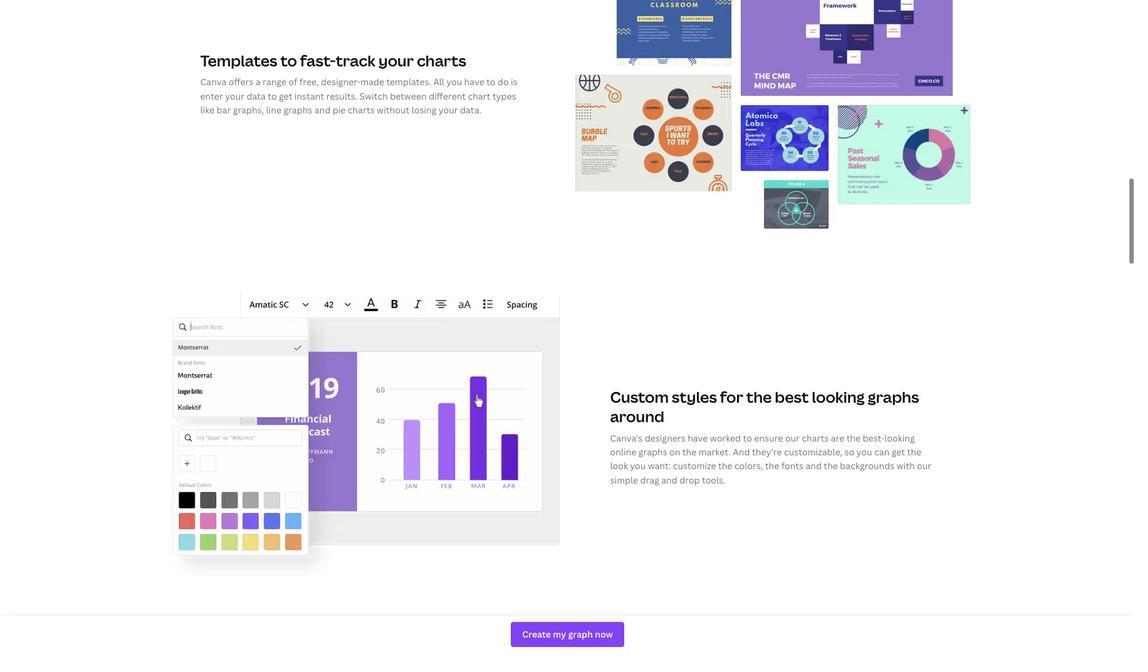 Task type: describe. For each thing, give the bounding box(es) containing it.
drop
[[680, 474, 700, 486]]

fonts
[[782, 460, 804, 472]]

get inside templates to fast-track your charts canva offers a range of free, designer-made templates. all you have to do is enter your data to get instant results. switch between different chart types like bar graphs, line graphs and pie charts without losing your data.
[[279, 90, 292, 102]]

backgrounds
[[840, 460, 895, 472]]

0 horizontal spatial your
[[225, 90, 245, 102]]

instant
[[295, 90, 324, 102]]

customizable,
[[784, 446, 843, 458]]

simple
[[610, 474, 638, 486]]

want:
[[648, 460, 671, 472]]

custom styles for the best looking graphs around canva's designers have worked to ensure our charts are the best-looking online graphs on the market. and they're customizable, so you can get the look you want: customize the colors, the fonts and the backgrounds with our simple drag and drop tools.
[[610, 387, 932, 486]]

results.
[[326, 90, 357, 102]]

the right for in the bottom of the page
[[747, 387, 772, 408]]

custom
[[610, 387, 669, 408]]

look
[[610, 460, 628, 472]]

around
[[610, 406, 665, 427]]

1 horizontal spatial charts
[[417, 50, 466, 71]]

offers
[[229, 76, 254, 88]]

designers
[[645, 432, 686, 444]]

types
[[493, 90, 516, 102]]

do
[[498, 76, 509, 88]]

free,
[[300, 76, 319, 88]]

of
[[289, 76, 297, 88]]

templates
[[200, 50, 277, 71]]

are
[[831, 432, 845, 444]]

2 horizontal spatial graphs
[[868, 387, 919, 408]]

ensure
[[754, 432, 783, 444]]

drag
[[640, 474, 659, 486]]

best-
[[863, 432, 885, 444]]

tools.
[[702, 474, 726, 486]]

1 vertical spatial looking
[[885, 432, 915, 444]]

1 vertical spatial charts
[[348, 104, 375, 116]]

the up so
[[847, 432, 861, 444]]

1 horizontal spatial and
[[662, 474, 678, 486]]

2 horizontal spatial your
[[439, 104, 458, 116]]

bar
[[217, 104, 231, 116]]

have inside custom styles for the best looking graphs around canva's designers have worked to ensure our charts are the best-looking online graphs on the market. and they're customizable, so you can get the look you want: customize the colors, the fonts and the backgrounds with our simple drag and drop tools.
[[688, 432, 708, 444]]

data.
[[460, 104, 482, 116]]

range
[[263, 76, 286, 88]]

they're
[[752, 446, 782, 458]]

a
[[256, 76, 261, 88]]

the up "with"
[[907, 446, 922, 458]]

without
[[377, 104, 410, 116]]

the down customizable, at the bottom right
[[824, 460, 838, 472]]

enter
[[200, 90, 223, 102]]

switch
[[360, 90, 388, 102]]

with
[[897, 460, 915, 472]]

styles
[[672, 387, 717, 408]]

0 vertical spatial looking
[[812, 387, 865, 408]]

colors,
[[735, 460, 763, 472]]



Task type: vqa. For each thing, say whether or not it's contained in the screenshot.
"Search" Search Box
no



Task type: locate. For each thing, give the bounding box(es) containing it.
2 vertical spatial graphs
[[639, 446, 667, 458]]

data
[[247, 90, 266, 102]]

have
[[464, 76, 484, 88], [688, 432, 708, 444]]

and left pie
[[315, 104, 331, 116]]

templates.
[[386, 76, 431, 88]]

1 vertical spatial you
[[857, 446, 872, 458]]

you inside templates to fast-track your charts canva offers a range of free, designer-made templates. all you have to do is enter your data to get instant results. switch between different chart types like bar graphs, line graphs and pie charts without losing your data.
[[446, 76, 462, 88]]

your
[[379, 50, 414, 71], [225, 90, 245, 102], [439, 104, 458, 116]]

0 horizontal spatial graphs
[[284, 104, 312, 116]]

charts inside custom styles for the best looking graphs around canva's designers have worked to ensure our charts are the best-looking online graphs on the market. and they're customizable, so you can get the look you want: customize the colors, the fonts and the backgrounds with our simple drag and drop tools.
[[802, 432, 829, 444]]

get
[[279, 90, 292, 102], [892, 446, 905, 458]]

chart
[[468, 90, 491, 102]]

get inside custom styles for the best looking graphs around canva's designers have worked to ensure our charts are the best-looking online graphs on the market. and they're customizable, so you can get the look you want: customize the colors, the fonts and the backgrounds with our simple drag and drop tools.
[[892, 446, 905, 458]]

looking up can
[[885, 432, 915, 444]]

graphs,
[[233, 104, 264, 116]]

on
[[670, 446, 680, 458]]

get up "with"
[[892, 446, 905, 458]]

canva's
[[610, 432, 643, 444]]

0 vertical spatial charts
[[417, 50, 466, 71]]

2 horizontal spatial charts
[[802, 432, 829, 444]]

1 horizontal spatial graphs
[[639, 446, 667, 458]]

and inside templates to fast-track your charts canva offers a range of free, designer-made templates. all you have to do is enter your data to get instant results. switch between different chart types like bar graphs, line graphs and pie charts without losing your data.
[[315, 104, 331, 116]]

2 vertical spatial and
[[662, 474, 678, 486]]

charts down switch
[[348, 104, 375, 116]]

graphs inside templates to fast-track your charts canva offers a range of free, designer-made templates. all you have to do is enter your data to get instant results. switch between different chart types like bar graphs, line graphs and pie charts without losing your data.
[[284, 104, 312, 116]]

graphs up best-
[[868, 387, 919, 408]]

the down they're
[[765, 460, 779, 472]]

0 vertical spatial get
[[279, 90, 292, 102]]

and down the "want:"
[[662, 474, 678, 486]]

graphs down instant on the top of page
[[284, 104, 312, 116]]

different
[[429, 90, 466, 102]]

charts
[[417, 50, 466, 71], [348, 104, 375, 116], [802, 432, 829, 444]]

charts up all
[[417, 50, 466, 71]]

the down market.
[[718, 460, 732, 472]]

fast-
[[300, 50, 336, 71]]

like
[[200, 104, 214, 116]]

pie
[[333, 104, 346, 116]]

2 vertical spatial charts
[[802, 432, 829, 444]]

you right all
[[446, 76, 462, 88]]

charts up customizable, at the bottom right
[[802, 432, 829, 444]]

0 horizontal spatial charts
[[348, 104, 375, 116]]

worked
[[710, 432, 741, 444]]

losing
[[412, 104, 437, 116]]

1 vertical spatial get
[[892, 446, 905, 458]]

to
[[281, 50, 297, 71], [487, 76, 496, 88], [268, 90, 277, 102], [743, 432, 752, 444]]

0 horizontal spatial and
[[315, 104, 331, 116]]

to inside custom styles for the best looking graphs around canva's designers have worked to ensure our charts are the best-looking online graphs on the market. and they're customizable, so you can get the look you want: customize the colors, the fonts and the backgrounds with our simple drag and drop tools.
[[743, 432, 752, 444]]

1 vertical spatial graphs
[[868, 387, 919, 408]]

0 horizontal spatial get
[[279, 90, 292, 102]]

the
[[747, 387, 772, 408], [847, 432, 861, 444], [683, 446, 697, 458], [907, 446, 922, 458], [718, 460, 732, 472], [765, 460, 779, 472], [824, 460, 838, 472]]

1 horizontal spatial our
[[917, 460, 932, 472]]

graphs
[[284, 104, 312, 116], [868, 387, 919, 408], [639, 446, 667, 458]]

best
[[775, 387, 809, 408]]

2 horizontal spatial and
[[806, 460, 822, 472]]

0 horizontal spatial have
[[464, 76, 484, 88]]

our
[[785, 432, 800, 444], [917, 460, 932, 472]]

0 vertical spatial have
[[464, 76, 484, 88]]

0 vertical spatial you
[[446, 76, 462, 88]]

you up drag
[[630, 460, 646, 472]]

track
[[336, 50, 376, 71]]

1 horizontal spatial have
[[688, 432, 708, 444]]

have inside templates to fast-track your charts canva offers a range of free, designer-made templates. all you have to do is enter your data to get instant results. switch between different chart types like bar graphs, line graphs and pie charts without losing your data.
[[464, 76, 484, 88]]

between
[[390, 90, 427, 102]]

1 horizontal spatial get
[[892, 446, 905, 458]]

our right "with"
[[917, 460, 932, 472]]

0 horizontal spatial our
[[785, 432, 800, 444]]

1 vertical spatial have
[[688, 432, 708, 444]]

all
[[433, 76, 444, 88]]

customize
[[673, 460, 716, 472]]

0 horizontal spatial looking
[[812, 387, 865, 408]]

graphs up the "want:"
[[639, 446, 667, 458]]

is
[[511, 76, 518, 88]]

designer-
[[321, 76, 361, 88]]

2 horizontal spatial you
[[857, 446, 872, 458]]

online
[[610, 446, 636, 458]]

templates to fast-track your charts canva offers a range of free, designer-made templates. all you have to do is enter your data to get instant results. switch between different chart types like bar graphs, line graphs and pie charts without losing your data.
[[200, 50, 518, 116]]

and
[[733, 446, 750, 458]]

0 vertical spatial graphs
[[284, 104, 312, 116]]

2 vertical spatial your
[[439, 104, 458, 116]]

2 vertical spatial you
[[630, 460, 646, 472]]

1 horizontal spatial your
[[379, 50, 414, 71]]

have up market.
[[688, 432, 708, 444]]

get down of
[[279, 90, 292, 102]]

0 vertical spatial and
[[315, 104, 331, 116]]

looking
[[812, 387, 865, 408], [885, 432, 915, 444]]

can
[[874, 446, 890, 458]]

canva
[[200, 76, 227, 88]]

1 horizontal spatial you
[[630, 460, 646, 472]]

have up chart
[[464, 76, 484, 88]]

to up the "line"
[[268, 90, 277, 102]]

looking up are
[[812, 387, 865, 408]]

and down customizable, at the bottom right
[[806, 460, 822, 472]]

to left do
[[487, 76, 496, 88]]

made
[[361, 76, 384, 88]]

to up of
[[281, 50, 297, 71]]

for
[[720, 387, 743, 408]]

0 vertical spatial your
[[379, 50, 414, 71]]

so
[[845, 446, 855, 458]]

you up 'backgrounds'
[[857, 446, 872, 458]]

your down offers
[[225, 90, 245, 102]]

and
[[315, 104, 331, 116], [806, 460, 822, 472], [662, 474, 678, 486]]

the right on
[[683, 446, 697, 458]]

1 vertical spatial our
[[917, 460, 932, 472]]

1 horizontal spatial looking
[[885, 432, 915, 444]]

you
[[446, 76, 462, 88], [857, 446, 872, 458], [630, 460, 646, 472]]

your down different at the top left
[[439, 104, 458, 116]]

0 horizontal spatial you
[[446, 76, 462, 88]]

our right ensure
[[785, 432, 800, 444]]

1 vertical spatial and
[[806, 460, 822, 472]]

to up and
[[743, 432, 752, 444]]

1 vertical spatial your
[[225, 90, 245, 102]]

your up templates.
[[379, 50, 414, 71]]

market.
[[699, 446, 731, 458]]

line
[[266, 104, 281, 116]]

0 vertical spatial our
[[785, 432, 800, 444]]



